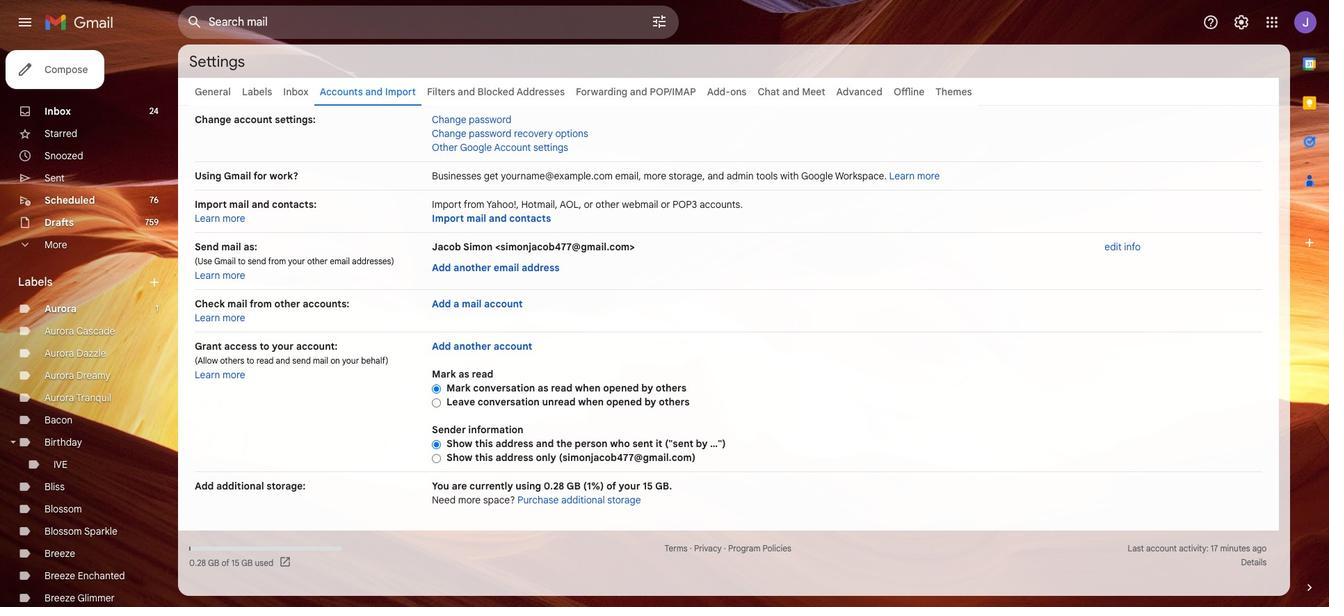 Task type: describe. For each thing, give the bounding box(es) containing it.
your right on
[[342, 356, 359, 366]]

0 vertical spatial address
[[522, 262, 560, 274]]

information
[[468, 424, 524, 436]]

change for change account settings:
[[195, 113, 231, 126]]

change password change password recovery options other google account settings
[[432, 113, 588, 154]]

add for add another account
[[432, 340, 451, 353]]

and left pop/imap
[[630, 86, 648, 98]]

blossom for blossom sparkle
[[45, 525, 82, 538]]

and up the 'only'
[[536, 438, 554, 450]]

aurora tranquil
[[45, 392, 111, 404]]

1 horizontal spatial inbox link
[[283, 86, 309, 98]]

contacts
[[509, 212, 551, 225]]

additional inside you are currently using 0.28 gb (1%) of your 15 gb. need more space? purchase additional storage
[[561, 494, 605, 506]]

aurora for aurora cascade
[[45, 325, 74, 337]]

scheduled
[[45, 194, 95, 207]]

other inside import from yahoo!, hotmail, aol, or other webmail or pop3 accounts. import mail and contacts
[[596, 198, 620, 211]]

this for show this address only (simonjacob477@gmail.com)
[[475, 452, 493, 464]]

work?
[[270, 170, 298, 182]]

show for show this address only (simonjacob477@gmail.com)
[[447, 452, 473, 464]]

account down add another email address link
[[484, 298, 523, 310]]

advanced search options image
[[646, 8, 673, 35]]

offline link
[[894, 86, 925, 98]]

tools
[[756, 170, 778, 182]]

chat and meet
[[758, 86, 826, 98]]

settings
[[189, 52, 245, 71]]

starred
[[45, 127, 77, 140]]

mail inside import from yahoo!, hotmail, aol, or other webmail or pop3 accounts. import mail and contacts
[[467, 212, 486, 225]]

ive
[[54, 458, 68, 471]]

blocked
[[478, 86, 515, 98]]

terms link
[[665, 543, 688, 554]]

info
[[1124, 241, 1141, 253]]

need
[[432, 494, 456, 506]]

(simonjacob477@gmail.com)
[[559, 452, 696, 464]]

businesses
[[432, 170, 482, 182]]

chat and meet link
[[758, 86, 826, 98]]

labels for labels link
[[242, 86, 272, 98]]

as:
[[244, 241, 257, 253]]

meet
[[802, 86, 826, 98]]

who
[[610, 438, 630, 450]]

send inside the send mail as: (use gmail to send from your other email addresses) learn more
[[248, 256, 266, 266]]

mark for mark as read
[[432, 368, 456, 381]]

and right chat
[[782, 86, 800, 98]]

0 horizontal spatial 15
[[232, 558, 239, 568]]

more inside the send mail as: (use gmail to send from your other email addresses) learn more
[[223, 269, 245, 282]]

themes
[[936, 86, 972, 98]]

2 password from the top
[[469, 127, 512, 140]]

last account activity: 17 minutes ago details
[[1128, 543, 1267, 568]]

account inside last account activity: 17 minutes ago details
[[1146, 543, 1177, 554]]

your inside you are currently using 0.28 gb (1%) of your 15 gb. need more space? purchase additional storage
[[619, 480, 640, 493]]

of inside you are currently using 0.28 gb (1%) of your 15 gb. need more space? purchase additional storage
[[607, 480, 616, 493]]

(allow
[[195, 356, 218, 366]]

bliss
[[45, 481, 65, 493]]

aurora for aurora tranquil
[[45, 392, 74, 404]]

blossom sparkle
[[45, 525, 117, 538]]

forwarding and pop/imap link
[[576, 86, 696, 98]]

activity:
[[1179, 543, 1209, 554]]

from inside import from yahoo!, hotmail, aol, or other webmail or pop3 accounts. import mail and contacts
[[464, 198, 485, 211]]

currently
[[470, 480, 513, 493]]

learn more link down (allow
[[195, 369, 245, 381]]

settings:
[[275, 113, 316, 126]]

address for and
[[496, 438, 534, 450]]

2 or from the left
[[661, 198, 670, 211]]

learn inside import mail and contacts: learn more
[[195, 212, 220, 225]]

check
[[195, 298, 225, 310]]

and left admin
[[708, 170, 724, 182]]

1 vertical spatial to
[[260, 340, 270, 353]]

sender
[[432, 424, 466, 436]]

recovery
[[514, 127, 553, 140]]

blossom link
[[45, 503, 82, 516]]

add-ons link
[[707, 86, 747, 98]]

search mail image
[[182, 10, 207, 35]]

breeze enchanted link
[[45, 570, 125, 582]]

edit info
[[1105, 241, 1141, 253]]

minutes
[[1221, 543, 1251, 554]]

blossom sparkle link
[[45, 525, 117, 538]]

your left the "account:"
[[272, 340, 294, 353]]

grant access to your account: (allow others to read and send mail on your behalf) learn more
[[195, 340, 389, 381]]

more inside you are currently using 0.28 gb (1%) of your 15 gb. need more space? purchase additional storage
[[458, 494, 481, 506]]

others for by
[[659, 396, 690, 408]]

labels link
[[242, 86, 272, 98]]

labels heading
[[18, 275, 147, 289]]

general link
[[195, 86, 231, 98]]

glimmer
[[78, 592, 115, 605]]

terms
[[665, 543, 688, 554]]

privacy
[[694, 543, 722, 554]]

mark as read
[[432, 368, 494, 381]]

more button
[[0, 234, 167, 256]]

storage:
[[267, 480, 306, 493]]

0 vertical spatial additional
[[216, 480, 264, 493]]

1 vertical spatial as
[[538, 382, 549, 394]]

more right workspace.
[[917, 170, 940, 182]]

gmail image
[[45, 8, 120, 36]]

breeze for breeze glimmer
[[45, 592, 75, 605]]

compose button
[[6, 50, 105, 89]]

chat
[[758, 86, 780, 98]]

15 inside you are currently using 0.28 gb (1%) of your 15 gb. need more space? purchase additional storage
[[643, 480, 653, 493]]

contacts:
[[272, 198, 317, 211]]

learn inside check mail from other accounts: learn more
[[195, 312, 220, 324]]

birthday
[[45, 436, 82, 449]]

from inside check mail from other accounts: learn more
[[250, 298, 272, 310]]

…")
[[710, 438, 726, 450]]

0 vertical spatial gmail
[[224, 170, 251, 182]]

Search mail text field
[[209, 15, 612, 29]]

breeze for breeze link
[[45, 548, 75, 560]]

import inside import mail and contacts: learn more
[[195, 198, 227, 211]]

add for add a mail account
[[432, 298, 451, 310]]

1 vertical spatial google
[[801, 170, 833, 182]]

send
[[195, 241, 219, 253]]

add additional storage:
[[195, 480, 306, 493]]

0.28 inside footer
[[189, 558, 206, 568]]

1 vertical spatial by
[[645, 396, 657, 408]]

change for change password change password recovery options other google account settings
[[432, 113, 466, 126]]

are
[[452, 480, 467, 493]]

with
[[781, 170, 799, 182]]

mail inside import mail and contacts: learn more
[[229, 198, 249, 211]]

account down labels link
[[234, 113, 272, 126]]

and right accounts
[[365, 86, 383, 98]]

aurora dreamy link
[[45, 369, 110, 382]]

more right email, on the left top of the page
[[644, 170, 666, 182]]

accounts and import
[[320, 86, 416, 98]]

policies
[[763, 543, 792, 554]]

and right filters
[[458, 86, 475, 98]]

send mail as: (use gmail to send from your other email addresses) learn more
[[195, 241, 394, 282]]

footer containing terms
[[178, 542, 1279, 570]]

mail inside the send mail as: (use gmail to send from your other email addresses) learn more
[[221, 241, 241, 253]]

more inside grant access to your account: (allow others to read and send mail on your behalf) learn more
[[223, 369, 245, 381]]

1 horizontal spatial gb
[[241, 558, 253, 568]]

account down the add a mail account link
[[494, 340, 532, 353]]

1 vertical spatial others
[[656, 382, 687, 394]]

you are currently using 0.28 gb (1%) of your 15 gb. need more space? purchase additional storage
[[432, 480, 672, 506]]

edit info link
[[1105, 241, 1141, 253]]

1
[[156, 303, 159, 314]]

change password link
[[432, 113, 512, 126]]

used
[[255, 558, 274, 568]]

learn more link for check mail from other accounts: learn more
[[195, 312, 245, 324]]

details link
[[1241, 557, 1267, 568]]

breeze for breeze enchanted
[[45, 570, 75, 582]]

learn right workspace.
[[890, 170, 915, 182]]

for
[[254, 170, 267, 182]]

more inside check mail from other accounts: learn more
[[223, 312, 245, 324]]

last
[[1128, 543, 1144, 554]]



Task type: vqa. For each thing, say whether or not it's contained in the screenshot.
the …")
yes



Task type: locate. For each thing, give the bounding box(es) containing it.
0 horizontal spatial of
[[222, 558, 229, 568]]

inbox
[[283, 86, 309, 98], [45, 105, 71, 118]]

5 aurora from the top
[[45, 392, 74, 404]]

another for email
[[454, 262, 491, 274]]

your up accounts:
[[288, 256, 305, 266]]

1 vertical spatial address
[[496, 438, 534, 450]]

mark up leave
[[447, 382, 471, 394]]

0.28
[[544, 480, 564, 493], [189, 558, 206, 568]]

1 horizontal spatial of
[[607, 480, 616, 493]]

1 horizontal spatial as
[[538, 382, 549, 394]]

0 vertical spatial this
[[475, 438, 493, 450]]

1 horizontal spatial ·
[[724, 543, 726, 554]]

2 vertical spatial others
[[659, 396, 690, 408]]

settings image
[[1233, 14, 1250, 31]]

add a mail account
[[432, 298, 523, 310]]

address left the 'only'
[[496, 452, 534, 464]]

more down access
[[223, 369, 245, 381]]

15 left used
[[232, 558, 239, 568]]

0 vertical spatial inbox
[[283, 86, 309, 98]]

only
[[536, 452, 556, 464]]

1 vertical spatial blossom
[[45, 525, 82, 538]]

0 vertical spatial blossom
[[45, 503, 82, 516]]

0 vertical spatial from
[[464, 198, 485, 211]]

labels up 'change account settings:'
[[242, 86, 272, 98]]

purchase
[[518, 494, 559, 506]]

learn up send
[[195, 212, 220, 225]]

footer
[[178, 542, 1279, 570]]

aurora dazzle
[[45, 347, 106, 360]]

mail inside grant access to your account: (allow others to read and send mail on your behalf) learn more
[[313, 356, 328, 366]]

1 vertical spatial opened
[[606, 396, 642, 408]]

4 aurora from the top
[[45, 369, 74, 382]]

add another account link
[[432, 340, 532, 353]]

2 vertical spatial to
[[247, 356, 254, 366]]

support image
[[1203, 14, 1220, 31]]

and down for
[[252, 198, 270, 211]]

aurora up aurora dreamy link
[[45, 347, 74, 360]]

change
[[195, 113, 231, 126], [432, 113, 466, 126], [432, 127, 466, 140]]

1 vertical spatial from
[[268, 256, 286, 266]]

and down check mail from other accounts: learn more
[[276, 356, 290, 366]]

Mark conversation as read when opened by others radio
[[432, 384, 441, 394]]

import
[[385, 86, 416, 98], [195, 198, 227, 211], [432, 198, 462, 211], [432, 212, 464, 225]]

other inside check mail from other accounts: learn more
[[274, 298, 300, 310]]

0 horizontal spatial or
[[584, 198, 593, 211]]

0 horizontal spatial as
[[459, 368, 470, 381]]

2 this from the top
[[475, 452, 493, 464]]

Show this address and the person who sent it ("sent by …") radio
[[432, 440, 441, 450]]

additional left storage:
[[216, 480, 264, 493]]

0 vertical spatial of
[[607, 480, 616, 493]]

0 vertical spatial as
[[459, 368, 470, 381]]

2 aurora from the top
[[45, 325, 74, 337]]

0 vertical spatial when
[[575, 382, 601, 394]]

additional down (1%)
[[561, 494, 605, 506]]

bacon link
[[45, 414, 72, 426]]

import up the jacob
[[432, 212, 464, 225]]

1 show from the top
[[447, 438, 473, 450]]

read
[[256, 356, 274, 366], [472, 368, 494, 381], [551, 382, 573, 394]]

privacy link
[[694, 543, 722, 554]]

and inside import mail and contacts: learn more
[[252, 198, 270, 211]]

cascade
[[76, 325, 115, 337]]

breeze enchanted
[[45, 570, 125, 582]]

2 vertical spatial read
[[551, 382, 573, 394]]

labels navigation
[[0, 45, 178, 607]]

inbox up starred
[[45, 105, 71, 118]]

aurora dazzle link
[[45, 347, 106, 360]]

import from yahoo!, hotmail, aol, or other webmail or pop3 accounts. import mail and contacts
[[432, 198, 743, 225]]

add-
[[707, 86, 730, 98]]

ive link
[[54, 458, 68, 471]]

other left accounts:
[[274, 298, 300, 310]]

0 vertical spatial 15
[[643, 480, 653, 493]]

aurora down aurora dazzle
[[45, 369, 74, 382]]

show right show this address only (simonjacob477@gmail.com) option
[[447, 452, 473, 464]]

offline
[[894, 86, 925, 98]]

address down jacob simon <simonjacob477@gmail.com> in the top of the page
[[522, 262, 560, 274]]

compose
[[45, 63, 88, 76]]

1 vertical spatial show
[[447, 452, 473, 464]]

0 horizontal spatial gb
[[208, 558, 219, 568]]

opened up who
[[606, 396, 642, 408]]

sent
[[45, 172, 65, 184]]

1 blossom from the top
[[45, 503, 82, 516]]

Leave conversation unread when opened by others radio
[[432, 398, 441, 408]]

main menu image
[[17, 14, 33, 31]]

add for add additional storage:
[[195, 480, 214, 493]]

3 aurora from the top
[[45, 347, 74, 360]]

birthday link
[[45, 436, 82, 449]]

other up accounts:
[[307, 256, 328, 266]]

your up storage
[[619, 480, 640, 493]]

0 vertical spatial inbox link
[[283, 86, 309, 98]]

drafts
[[45, 216, 74, 229]]

2 vertical spatial from
[[250, 298, 272, 310]]

send down the "account:"
[[292, 356, 311, 366]]

blossom for blossom link
[[45, 503, 82, 516]]

address down information
[[496, 438, 534, 450]]

0.28 gb of 15 gb used
[[189, 558, 274, 568]]

0 vertical spatial others
[[220, 356, 245, 366]]

0 vertical spatial opened
[[603, 382, 639, 394]]

·
[[690, 543, 692, 554], [724, 543, 726, 554]]

leave
[[447, 396, 475, 408]]

1 vertical spatial additional
[[561, 494, 605, 506]]

account
[[234, 113, 272, 126], [484, 298, 523, 310], [494, 340, 532, 353], [1146, 543, 1177, 554]]

0 horizontal spatial other
[[274, 298, 300, 310]]

details
[[1241, 557, 1267, 568]]

and inside import from yahoo!, hotmail, aol, or other webmail or pop3 accounts. import mail and contacts
[[489, 212, 507, 225]]

learn down check
[[195, 312, 220, 324]]

when
[[575, 382, 601, 394], [578, 396, 604, 408]]

address
[[522, 262, 560, 274], [496, 438, 534, 450], [496, 452, 534, 464]]

forwarding and pop/imap
[[576, 86, 696, 98]]

1 vertical spatial mark
[[447, 382, 471, 394]]

learn more link for businesses get yourname@example.com email, more storage, and admin tools with google workspace. learn more
[[890, 170, 940, 182]]

0.28 up purchase
[[544, 480, 564, 493]]

pop/imap
[[650, 86, 696, 98]]

1 horizontal spatial labels
[[242, 86, 272, 98]]

as up unread
[[538, 382, 549, 394]]

0 horizontal spatial ·
[[690, 543, 692, 554]]

1 horizontal spatial 15
[[643, 480, 653, 493]]

when up leave conversation unread when opened by others
[[575, 382, 601, 394]]

another up mark as read
[[454, 340, 491, 353]]

gb inside you are currently using 0.28 gb (1%) of your 15 gb. need more space? purchase additional storage
[[567, 480, 581, 493]]

1 vertical spatial send
[[292, 356, 311, 366]]

email down jacob simon <simonjacob477@gmail.com> in the top of the page
[[494, 262, 519, 274]]

other
[[432, 141, 458, 154]]

accounts:
[[303, 298, 350, 310]]

blossom down bliss link
[[45, 503, 82, 516]]

storage,
[[669, 170, 705, 182]]

show for show this address and the person who sent it ("sent by …")
[[447, 438, 473, 450]]

it
[[656, 438, 663, 450]]

aurora cascade link
[[45, 325, 115, 337]]

1 horizontal spatial other
[[307, 256, 328, 266]]

when down mark conversation as read when opened by others
[[578, 396, 604, 408]]

tranquil
[[76, 392, 111, 404]]

google inside change password change password recovery options other google account settings
[[460, 141, 492, 154]]

address for only
[[496, 452, 534, 464]]

gmail inside the send mail as: (use gmail to send from your other email addresses) learn more
[[214, 256, 236, 266]]

learn more link for import mail and contacts: learn more
[[195, 212, 245, 225]]

get
[[484, 170, 499, 182]]

1 vertical spatial 15
[[232, 558, 239, 568]]

1 horizontal spatial send
[[292, 356, 311, 366]]

mail left as: in the left top of the page
[[221, 241, 241, 253]]

send
[[248, 256, 266, 266], [292, 356, 311, 366]]

on
[[331, 356, 340, 366]]

inbox link up starred
[[45, 105, 71, 118]]

terms · privacy · program policies
[[665, 543, 792, 554]]

aurora up aurora cascade link
[[45, 303, 77, 315]]

15 left gb.
[[643, 480, 653, 493]]

1 horizontal spatial inbox
[[283, 86, 309, 98]]

mail right a
[[462, 298, 482, 310]]

1 password from the top
[[469, 113, 512, 126]]

1 vertical spatial inbox link
[[45, 105, 71, 118]]

account right last
[[1146, 543, 1177, 554]]

0 horizontal spatial to
[[238, 256, 246, 266]]

2 horizontal spatial gb
[[567, 480, 581, 493]]

read up unread
[[551, 382, 573, 394]]

inbox inside labels navigation
[[45, 105, 71, 118]]

labels inside navigation
[[18, 275, 53, 289]]

account:
[[296, 340, 338, 353]]

read inside grant access to your account: (allow others to read and send mail on your behalf) learn more
[[256, 356, 274, 366]]

learn more link down (use in the left of the page
[[195, 269, 245, 282]]

1 vertical spatial breeze
[[45, 570, 75, 582]]

learn down (use in the left of the page
[[195, 269, 220, 282]]

password up change password recovery options link
[[469, 113, 512, 126]]

0 vertical spatial labels
[[242, 86, 272, 98]]

aurora for 'aurora' link
[[45, 303, 77, 315]]

and inside grant access to your account: (allow others to read and send mail on your behalf) learn more
[[276, 356, 290, 366]]

1 vertical spatial when
[[578, 396, 604, 408]]

learn inside grant access to your account: (allow others to read and send mail on your behalf) learn more
[[195, 369, 220, 381]]

labels
[[242, 86, 272, 98], [18, 275, 53, 289]]

this for show this address and the person who sent it ("sent by …")
[[475, 438, 493, 450]]

add a mail account link
[[432, 298, 523, 310]]

storage
[[607, 494, 641, 506]]

2 horizontal spatial read
[[551, 382, 573, 394]]

snoozed link
[[45, 150, 83, 162]]

0 horizontal spatial additional
[[216, 480, 264, 493]]

breeze down breeze link
[[45, 570, 75, 582]]

1 vertical spatial read
[[472, 368, 494, 381]]

0 horizontal spatial inbox link
[[45, 105, 71, 118]]

mail inside check mail from other accounts: learn more
[[228, 298, 247, 310]]

learn more link right workspace.
[[890, 170, 940, 182]]

inbox up settings:
[[283, 86, 309, 98]]

conversation for unread
[[478, 396, 540, 408]]

from up access
[[250, 298, 272, 310]]

snoozed
[[45, 150, 83, 162]]

aurora up bacon
[[45, 392, 74, 404]]

more up as: in the left top of the page
[[223, 212, 245, 225]]

Show this address only (simonjacob477@gmail.com) radio
[[432, 453, 441, 464]]

learn more link
[[890, 170, 940, 182], [195, 212, 245, 225], [195, 269, 245, 282], [195, 312, 245, 324], [195, 369, 245, 381]]

1 vertical spatial another
[[454, 340, 491, 353]]

· right 'terms' link
[[690, 543, 692, 554]]

filters and blocked addresses
[[427, 86, 565, 98]]

2 · from the left
[[724, 543, 726, 554]]

1 vertical spatial 0.28
[[189, 558, 206, 568]]

labels for labels "heading"
[[18, 275, 53, 289]]

breeze link
[[45, 548, 75, 560]]

1 aurora from the top
[[45, 303, 77, 315]]

conversation for as
[[473, 382, 535, 394]]

1 horizontal spatial or
[[661, 198, 670, 211]]

breeze glimmer link
[[45, 592, 115, 605]]

1 horizontal spatial additional
[[561, 494, 605, 506]]

bacon
[[45, 414, 72, 426]]

1 breeze from the top
[[45, 548, 75, 560]]

3 breeze from the top
[[45, 592, 75, 605]]

aurora for aurora dazzle
[[45, 347, 74, 360]]

leave conversation unread when opened by others
[[447, 396, 690, 408]]

of inside footer
[[222, 558, 229, 568]]

grant
[[195, 340, 222, 353]]

to down access
[[247, 356, 254, 366]]

from up the import mail and contacts link at the top of page
[[464, 198, 485, 211]]

ago
[[1253, 543, 1267, 554]]

mail left on
[[313, 356, 328, 366]]

2 horizontal spatial other
[[596, 198, 620, 211]]

inbox link up settings:
[[283, 86, 309, 98]]

from
[[464, 198, 485, 211], [268, 256, 286, 266], [250, 298, 272, 310]]

to right access
[[260, 340, 270, 353]]

from inside the send mail as: (use gmail to send from your other email addresses) learn more
[[268, 256, 286, 266]]

program
[[728, 543, 761, 554]]

send down as: in the left top of the page
[[248, 256, 266, 266]]

0 horizontal spatial inbox
[[45, 105, 71, 118]]

0 vertical spatial to
[[238, 256, 246, 266]]

0 horizontal spatial google
[[460, 141, 492, 154]]

opened up leave conversation unread when opened by others
[[603, 382, 639, 394]]

0 vertical spatial google
[[460, 141, 492, 154]]

google right with
[[801, 170, 833, 182]]

· right privacy
[[724, 543, 726, 554]]

edit
[[1105, 241, 1122, 253]]

workspace.
[[835, 170, 887, 182]]

sent
[[633, 438, 653, 450]]

mark up mark conversation as read when opened by others 'radio'
[[432, 368, 456, 381]]

2 another from the top
[[454, 340, 491, 353]]

another
[[454, 262, 491, 274], [454, 340, 491, 353]]

program policies link
[[728, 543, 792, 554]]

more down as: in the left top of the page
[[223, 269, 245, 282]]

1 vertical spatial inbox
[[45, 105, 71, 118]]

import down using
[[195, 198, 227, 211]]

inbox for leftmost inbox "link"
[[45, 105, 71, 118]]

1 horizontal spatial email
[[494, 262, 519, 274]]

follow link to manage storage image
[[279, 556, 293, 570]]

mail up simon
[[467, 212, 486, 225]]

mark
[[432, 368, 456, 381], [447, 382, 471, 394]]

more inside import mail and contacts: learn more
[[223, 212, 245, 225]]

add another account
[[432, 340, 532, 353]]

0 horizontal spatial labels
[[18, 275, 53, 289]]

1 vertical spatial other
[[307, 256, 328, 266]]

learn more link down check
[[195, 312, 245, 324]]

from up check mail from other accounts: learn more
[[268, 256, 286, 266]]

another for account
[[454, 340, 491, 353]]

of right (1%)
[[607, 480, 616, 493]]

import left filters
[[385, 86, 416, 98]]

1 · from the left
[[690, 543, 692, 554]]

0 vertical spatial show
[[447, 438, 473, 450]]

1 vertical spatial this
[[475, 452, 493, 464]]

mark for mark conversation as read when opened by others
[[447, 382, 471, 394]]

advanced link
[[837, 86, 883, 98]]

other left webmail
[[596, 198, 620, 211]]

0.28 left used
[[189, 558, 206, 568]]

0 vertical spatial another
[[454, 262, 491, 274]]

password up other google account settings link
[[469, 127, 512, 140]]

2 vertical spatial by
[[696, 438, 708, 450]]

learn inside the send mail as: (use gmail to send from your other email addresses) learn more
[[195, 269, 220, 282]]

1 this from the top
[[475, 438, 493, 450]]

additional
[[216, 480, 264, 493], [561, 494, 605, 506]]

as
[[459, 368, 470, 381], [538, 382, 549, 394]]

mail right check
[[228, 298, 247, 310]]

or left the pop3
[[661, 198, 670, 211]]

2 vertical spatial other
[[274, 298, 300, 310]]

1 vertical spatial password
[[469, 127, 512, 140]]

2 breeze from the top
[[45, 570, 75, 582]]

inbox for rightmost inbox "link"
[[283, 86, 309, 98]]

others inside grant access to your account: (allow others to read and send mail on your behalf) learn more
[[220, 356, 245, 366]]

2 horizontal spatial to
[[260, 340, 270, 353]]

1 horizontal spatial 0.28
[[544, 480, 564, 493]]

by
[[642, 382, 653, 394], [645, 396, 657, 408], [696, 438, 708, 450]]

tab list
[[1291, 45, 1329, 557]]

0 vertical spatial 0.28
[[544, 480, 564, 493]]

1 horizontal spatial google
[[801, 170, 833, 182]]

learn down (allow
[[195, 369, 220, 381]]

mail down "using gmail for work?"
[[229, 198, 249, 211]]

addresses
[[517, 86, 565, 98]]

24
[[149, 106, 159, 116]]

others for (allow
[[220, 356, 245, 366]]

1 horizontal spatial read
[[472, 368, 494, 381]]

<simonjacob477@gmail.com>
[[495, 241, 635, 253]]

0 vertical spatial conversation
[[473, 382, 535, 394]]

1 vertical spatial of
[[222, 558, 229, 568]]

2 vertical spatial address
[[496, 452, 534, 464]]

2 vertical spatial breeze
[[45, 592, 75, 605]]

759
[[145, 217, 159, 227]]

show this address and the person who sent it ("sent by …")
[[447, 438, 726, 450]]

read down access
[[256, 356, 274, 366]]

1 another from the top
[[454, 262, 491, 274]]

aurora down 'aurora' link
[[45, 325, 74, 337]]

0 vertical spatial send
[[248, 256, 266, 266]]

others
[[220, 356, 245, 366], [656, 382, 687, 394], [659, 396, 690, 408]]

1 vertical spatial conversation
[[478, 396, 540, 408]]

show down the sender at the left bottom
[[447, 438, 473, 450]]

0 horizontal spatial send
[[248, 256, 266, 266]]

to inside the send mail as: (use gmail to send from your other email addresses) learn more
[[238, 256, 246, 266]]

0.28 inside you are currently using 0.28 gb (1%) of your 15 gb. need more space? purchase additional storage
[[544, 480, 564, 493]]

gmail
[[224, 170, 251, 182], [214, 256, 236, 266]]

sparkle
[[84, 525, 117, 538]]

0 vertical spatial read
[[256, 356, 274, 366]]

0 vertical spatial by
[[642, 382, 653, 394]]

your inside the send mail as: (use gmail to send from your other email addresses) learn more
[[288, 256, 305, 266]]

aol,
[[560, 198, 581, 211]]

aurora cascade
[[45, 325, 115, 337]]

other inside the send mail as: (use gmail to send from your other email addresses) learn more
[[307, 256, 328, 266]]

unread
[[542, 396, 576, 408]]

1 horizontal spatial to
[[247, 356, 254, 366]]

add for add another email address
[[432, 262, 451, 274]]

more down are
[[458, 494, 481, 506]]

gmail left for
[[224, 170, 251, 182]]

to down as: in the left top of the page
[[238, 256, 246, 266]]

gmail right (use in the left of the page
[[214, 256, 236, 266]]

learn more link up send
[[195, 212, 245, 225]]

0 vertical spatial breeze
[[45, 548, 75, 560]]

None search field
[[178, 6, 679, 39]]

2 show from the top
[[447, 452, 473, 464]]

import mail and contacts link
[[432, 212, 551, 225]]

import mail and contacts: learn more
[[195, 198, 317, 225]]

0 horizontal spatial read
[[256, 356, 274, 366]]

1 vertical spatial gmail
[[214, 256, 236, 266]]

and down yahoo!,
[[489, 212, 507, 225]]

0 vertical spatial password
[[469, 113, 512, 126]]

2 blossom from the top
[[45, 525, 82, 538]]

blossom down blossom link
[[45, 525, 82, 538]]

0 horizontal spatial 0.28
[[189, 558, 206, 568]]

account
[[494, 141, 531, 154]]

import down businesses
[[432, 198, 462, 211]]

1 or from the left
[[584, 198, 593, 211]]

1 vertical spatial labels
[[18, 275, 53, 289]]

as up leave
[[459, 368, 470, 381]]

aurora for aurora dreamy
[[45, 369, 74, 382]]

read down add another account
[[472, 368, 494, 381]]

starred link
[[45, 127, 77, 140]]

0 vertical spatial mark
[[432, 368, 456, 381]]

0 horizontal spatial email
[[330, 256, 350, 266]]

yahoo!,
[[487, 198, 519, 211]]

email inside the send mail as: (use gmail to send from your other email addresses) learn more
[[330, 256, 350, 266]]

send inside grant access to your account: (allow others to read and send mail on your behalf) learn more
[[292, 356, 311, 366]]

labels up 'aurora' link
[[18, 275, 53, 289]]

more down check
[[223, 312, 245, 324]]

breeze down blossom sparkle link
[[45, 548, 75, 560]]



